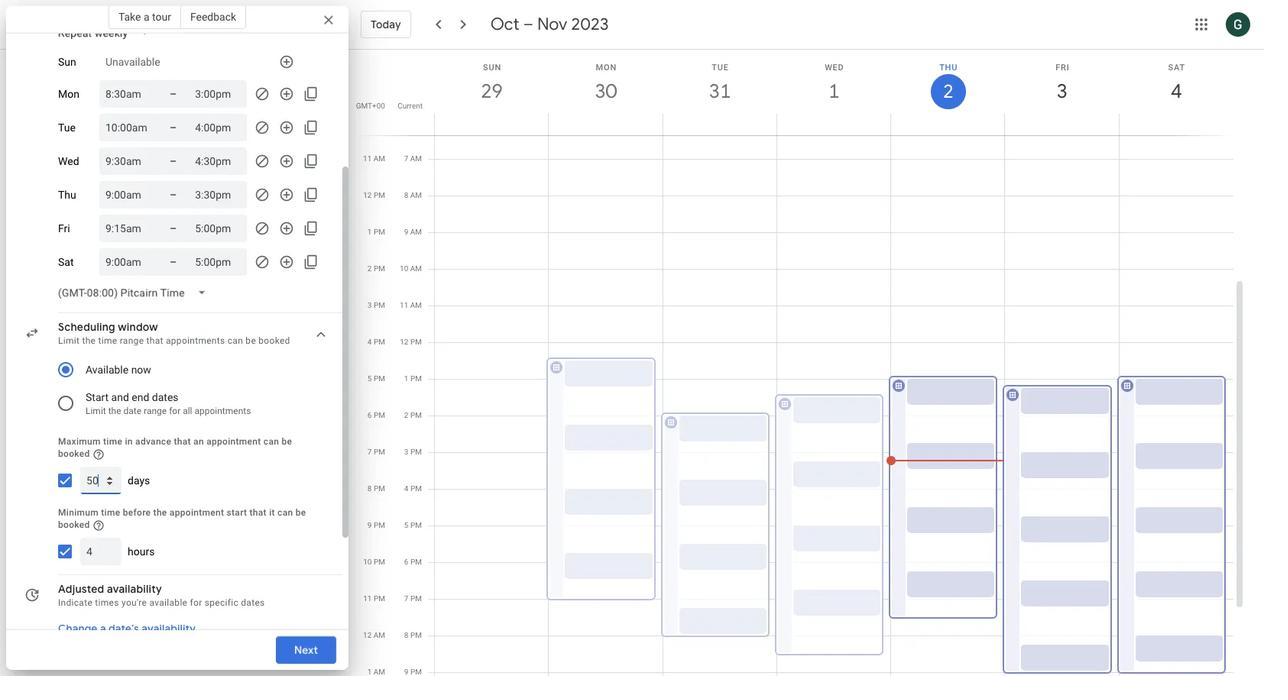 Task type: describe. For each thing, give the bounding box(es) containing it.
9 for 9 am
[[404, 228, 408, 236]]

for inside start and end dates limit the date range for all appointments
[[169, 406, 181, 417]]

times
[[95, 598, 119, 608]]

monday, october 30 element
[[589, 74, 624, 109]]

– for fri
[[170, 222, 177, 235]]

am down 11 pm
[[374, 631, 385, 640]]

0 vertical spatial 3 pm
[[368, 301, 385, 310]]

1 horizontal spatial 7 pm
[[404, 595, 422, 603]]

grid containing 29
[[355, 50, 1246, 677]]

before
[[123, 507, 151, 518]]

2 vertical spatial 11
[[363, 595, 372, 603]]

sat 4
[[1168, 63, 1186, 104]]

10 for 10 pm
[[363, 558, 372, 566]]

0 vertical spatial 7
[[404, 154, 408, 163]]

minimum
[[58, 507, 99, 518]]

change a date's availability
[[58, 622, 196, 636]]

take a tour button
[[108, 5, 181, 29]]

9 am
[[404, 228, 422, 236]]

2 vertical spatial 12
[[363, 631, 372, 640]]

take a tour
[[118, 11, 171, 23]]

2 column header
[[891, 50, 1006, 135]]

0 vertical spatial 5
[[368, 375, 372, 383]]

change a date's availability button
[[52, 615, 202, 643]]

– for mon
[[170, 88, 177, 100]]

0 vertical spatial 12 pm
[[363, 191, 385, 200]]

– for tue
[[170, 122, 177, 134]]

0 horizontal spatial 5 pm
[[368, 375, 385, 383]]

0 horizontal spatial 11 am
[[363, 154, 385, 163]]

End time on Fridays text field
[[195, 219, 241, 238]]

gmt+00
[[356, 102, 385, 110]]

12 am
[[363, 631, 385, 640]]

30
[[594, 79, 616, 104]]

adjusted
[[58, 582, 104, 596]]

date's
[[109, 622, 139, 636]]

for inside adjusted availability indicate times you're available for specific dates
[[190, 598, 202, 608]]

feedback button
[[181, 5, 246, 29]]

End time on Wednesdays text field
[[195, 152, 241, 170]]

1 vertical spatial 5
[[404, 521, 409, 530]]

0 horizontal spatial 8 pm
[[368, 485, 385, 493]]

current
[[398, 102, 423, 110]]

7 am
[[404, 154, 422, 163]]

1 horizontal spatial 6 pm
[[404, 558, 422, 566]]

that inside the maximum time in advance that an appointment can be booked
[[174, 436, 191, 447]]

appointment inside the minimum time before the appointment start that it can be booked
[[170, 507, 224, 518]]

and
[[111, 391, 129, 404]]

Start time on Fridays text field
[[105, 219, 151, 238]]

0 vertical spatial 7 pm
[[368, 448, 385, 456]]

2 vertical spatial 7
[[404, 595, 409, 603]]

0 horizontal spatial 1 pm
[[368, 228, 385, 236]]

change
[[58, 622, 97, 636]]

time for minimum
[[101, 507, 120, 518]]

a for take
[[144, 11, 149, 23]]

2 vertical spatial 8
[[404, 631, 409, 640]]

4 column header
[[1119, 50, 1234, 135]]

all
[[183, 406, 192, 417]]

2 vertical spatial 3
[[404, 448, 409, 456]]

can for time
[[278, 507, 293, 518]]

that for time
[[250, 507, 267, 518]]

9 pm
[[368, 521, 385, 530]]

thursday, november 2, today element
[[931, 74, 966, 109]]

Start time on Saturdays text field
[[105, 253, 151, 271]]

29 column header
[[434, 50, 549, 135]]

booked for window
[[259, 336, 290, 346]]

tue 31
[[708, 63, 730, 104]]

1 vertical spatial 4
[[368, 338, 372, 346]]

2 vertical spatial 2
[[404, 411, 409, 420]]

0 vertical spatial 8
[[404, 191, 408, 200]]

– right oct
[[523, 14, 533, 35]]

1 horizontal spatial 11 am
[[400, 301, 422, 310]]

can for window
[[228, 336, 243, 346]]

fri 3
[[1056, 63, 1070, 104]]

minimum time before the appointment start that it can be booked
[[58, 507, 306, 530]]

0 horizontal spatial 6 pm
[[368, 411, 385, 420]]

option group containing available now
[[52, 353, 315, 420]]

scheduling window limit the time range that appointments can be booked
[[58, 320, 290, 346]]

sunday, october 29 element
[[474, 74, 510, 109]]

1 vertical spatial 11
[[400, 301, 408, 310]]

1 column header
[[777, 50, 891, 135]]

start
[[86, 391, 109, 404]]

in
[[125, 436, 133, 447]]

thu for thu 2
[[940, 63, 958, 73]]

nov
[[537, 14, 568, 35]]

available
[[149, 598, 187, 608]]

unavailable
[[105, 56, 160, 68]]

1 vertical spatial 1
[[368, 228, 372, 236]]

1 vertical spatial 7
[[368, 448, 372, 456]]

0 horizontal spatial 3
[[368, 301, 372, 310]]

1 horizontal spatial 1
[[404, 375, 409, 383]]

am down 9 am
[[410, 264, 422, 273]]

1 vertical spatial 12
[[400, 338, 409, 346]]

am down 8 am
[[410, 228, 422, 236]]

advance
[[135, 436, 171, 447]]

the inside start and end dates limit the date range for all appointments
[[108, 406, 121, 417]]

tue for tue
[[58, 122, 76, 134]]

1 horizontal spatial 4 pm
[[404, 485, 422, 493]]

limit inside scheduling window limit the time range that appointments can be booked
[[58, 336, 80, 346]]

2023
[[571, 14, 609, 35]]

3 inside fri 3
[[1056, 79, 1067, 104]]

today button
[[361, 6, 411, 43]]

a for change
[[100, 622, 106, 636]]

adjusted availability indicate times you're available for specific dates
[[58, 582, 265, 608]]

that for window
[[146, 336, 163, 346]]

10 for 10 am
[[400, 264, 408, 273]]

Start time on Thursdays text field
[[105, 186, 151, 204]]

dates inside start and end dates limit the date range for all appointments
[[152, 391, 179, 404]]

Start time on Wednesdays text field
[[105, 152, 151, 170]]

be for window
[[246, 336, 256, 346]]

be for time
[[296, 507, 306, 518]]

appointment inside the maximum time in advance that an appointment can be booked
[[207, 436, 261, 447]]

scheduling
[[58, 320, 115, 334]]

today
[[371, 18, 401, 31]]

sat for sat 4
[[1168, 63, 1186, 73]]

time for maximum
[[103, 436, 122, 447]]

oct
[[491, 14, 519, 35]]

am down 10 am
[[410, 301, 422, 310]]

next button
[[276, 632, 336, 669]]

fri for fri
[[58, 222, 70, 235]]

thu for thu
[[58, 189, 76, 201]]

window
[[118, 320, 158, 334]]

Start time on Tuesdays text field
[[105, 118, 151, 137]]

1 vertical spatial 8 pm
[[404, 631, 422, 640]]



Task type: vqa. For each thing, say whether or not it's contained in the screenshot.
4 column header
yes



Task type: locate. For each thing, give the bounding box(es) containing it.
0 vertical spatial 12
[[363, 191, 372, 200]]

8 up 9 am
[[404, 191, 408, 200]]

0 vertical spatial 11 am
[[363, 154, 385, 163]]

1 vertical spatial for
[[190, 598, 202, 608]]

8 pm
[[368, 485, 385, 493], [404, 631, 422, 640]]

be inside the minimum time before the appointment start that it can be booked
[[296, 507, 306, 518]]

sat inside the 4 column header
[[1168, 63, 1186, 73]]

29
[[480, 79, 502, 104]]

maximum
[[58, 436, 101, 447]]

1 vertical spatial booked
[[58, 449, 90, 459]]

10 down 9 am
[[400, 264, 408, 273]]

0 horizontal spatial for
[[169, 406, 181, 417]]

appointment
[[207, 436, 261, 447], [170, 507, 224, 518]]

can
[[228, 336, 243, 346], [264, 436, 279, 447], [278, 507, 293, 518]]

availability up 'you're'
[[107, 582, 162, 596]]

it
[[269, 507, 275, 518]]

appointment left start
[[170, 507, 224, 518]]

start
[[227, 507, 247, 518]]

0 vertical spatial 11
[[363, 154, 372, 163]]

12 pm down 10 am
[[400, 338, 422, 346]]

1 horizontal spatial 3 pm
[[404, 448, 422, 456]]

that left it
[[250, 507, 267, 518]]

be inside scheduling window limit the time range that appointments can be booked
[[246, 336, 256, 346]]

11 pm
[[363, 595, 385, 603]]

mon for mon
[[58, 88, 79, 100]]

2 horizontal spatial the
[[153, 507, 167, 518]]

– left end time on tuesdays text box
[[170, 122, 177, 134]]

9
[[404, 228, 408, 236], [368, 521, 372, 530]]

0 horizontal spatial 2 pm
[[368, 264, 385, 273]]

oct – nov 2023
[[491, 14, 609, 35]]

7 pm right 11 pm
[[404, 595, 422, 603]]

0 horizontal spatial a
[[100, 622, 106, 636]]

1 horizontal spatial fri
[[1056, 63, 1070, 73]]

1 horizontal spatial 8 pm
[[404, 631, 422, 640]]

11 am
[[363, 154, 385, 163], [400, 301, 422, 310]]

Minimum amount of hours before the start of the appointment that it can be booked number field
[[86, 538, 115, 565]]

tue for tue 31
[[712, 63, 729, 73]]

0 horizontal spatial be
[[246, 336, 256, 346]]

12 pm
[[363, 191, 385, 200], [400, 338, 422, 346]]

the for time
[[153, 507, 167, 518]]

Start time on Mondays text field
[[105, 85, 151, 103]]

0 horizontal spatial wed
[[58, 155, 79, 167]]

1 horizontal spatial 10
[[400, 264, 408, 273]]

0 vertical spatial time
[[98, 336, 117, 346]]

10 am
[[400, 264, 422, 273]]

0 vertical spatial range
[[120, 336, 144, 346]]

9 for 9 pm
[[368, 521, 372, 530]]

booked inside scheduling window limit the time range that appointments can be booked
[[259, 336, 290, 346]]

7
[[404, 154, 408, 163], [368, 448, 372, 456], [404, 595, 409, 603]]

7 up 9 pm
[[368, 448, 372, 456]]

fri inside 3 column header
[[1056, 63, 1070, 73]]

End time on Mondays text field
[[195, 85, 241, 103]]

time left before
[[101, 507, 120, 518]]

sat
[[1168, 63, 1186, 73], [58, 256, 74, 268]]

1 pm
[[368, 228, 385, 236], [404, 375, 422, 383]]

1 inside wed 1
[[828, 79, 839, 104]]

12
[[363, 191, 372, 200], [400, 338, 409, 346], [363, 631, 372, 640]]

dates inside adjusted availability indicate times you're available for specific dates
[[241, 598, 265, 608]]

sat for sat
[[58, 256, 74, 268]]

1 horizontal spatial a
[[144, 11, 149, 23]]

be
[[246, 336, 256, 346], [282, 436, 292, 447], [296, 507, 306, 518]]

1 vertical spatial that
[[174, 436, 191, 447]]

wed left start time on wednesdays text field
[[58, 155, 79, 167]]

option group
[[52, 353, 315, 420]]

0 horizontal spatial 7 pm
[[368, 448, 385, 456]]

tue
[[712, 63, 729, 73], [58, 122, 76, 134]]

can inside the minimum time before the appointment start that it can be booked
[[278, 507, 293, 518]]

0 vertical spatial 2 pm
[[368, 264, 385, 273]]

1 horizontal spatial 4
[[404, 485, 409, 493]]

1 vertical spatial fri
[[58, 222, 70, 235]]

0 vertical spatial 4 pm
[[368, 338, 385, 346]]

you're
[[122, 598, 147, 608]]

0 horizontal spatial 12 pm
[[363, 191, 385, 200]]

sun inside sun 29
[[483, 63, 502, 73]]

limit
[[58, 336, 80, 346], [86, 406, 106, 417]]

wed for wed 1
[[825, 63, 844, 73]]

–
[[523, 14, 533, 35], [170, 88, 177, 100], [170, 122, 177, 134], [170, 155, 177, 167], [170, 189, 177, 201], [170, 222, 177, 235], [170, 256, 177, 268]]

0 vertical spatial that
[[146, 336, 163, 346]]

an
[[193, 436, 204, 447]]

11 am left 7 am
[[363, 154, 385, 163]]

7 right 11 pm
[[404, 595, 409, 603]]

sat left start time on saturdays text box
[[58, 256, 74, 268]]

0 horizontal spatial 4 pm
[[368, 338, 385, 346]]

availability down available
[[142, 622, 196, 636]]

– left end time on wednesdays 'text box'
[[170, 155, 177, 167]]

wed
[[825, 63, 844, 73], [58, 155, 79, 167]]

date
[[123, 406, 142, 417]]

0 horizontal spatial tue
[[58, 122, 76, 134]]

tue inside tue 31
[[712, 63, 729, 73]]

End time on Thursdays text field
[[195, 186, 241, 204]]

tuesday, october 31 element
[[703, 74, 738, 109]]

0 horizontal spatial limit
[[58, 336, 80, 346]]

End time on Saturdays text field
[[195, 253, 241, 271]]

0 vertical spatial booked
[[259, 336, 290, 346]]

0 horizontal spatial sat
[[58, 256, 74, 268]]

1 horizontal spatial 6
[[404, 558, 409, 566]]

9 up 10 am
[[404, 228, 408, 236]]

1 horizontal spatial that
[[174, 436, 191, 447]]

mon left 'start time on mondays' text field
[[58, 88, 79, 100]]

tue left start time on tuesdays text box
[[58, 122, 76, 134]]

wed 1
[[825, 63, 844, 104]]

limit down scheduling
[[58, 336, 80, 346]]

dates right end
[[152, 391, 179, 404]]

dates right the 'specific'
[[241, 598, 265, 608]]

that inside the minimum time before the appointment start that it can be booked
[[250, 507, 267, 518]]

that inside scheduling window limit the time range that appointments can be booked
[[146, 336, 163, 346]]

10 pm
[[363, 558, 385, 566]]

31
[[708, 79, 730, 104]]

for left the 'specific'
[[190, 598, 202, 608]]

1 vertical spatial appointments
[[195, 406, 251, 417]]

a
[[144, 11, 149, 23], [100, 622, 106, 636]]

– left the end time on thursdays text field
[[170, 189, 177, 201]]

None field
[[52, 19, 161, 47], [52, 279, 218, 307], [52, 19, 161, 47], [52, 279, 218, 307]]

1 horizontal spatial limit
[[86, 406, 106, 417]]

12 down 11 pm
[[363, 631, 372, 640]]

0 vertical spatial 6 pm
[[368, 411, 385, 420]]

thu inside 2 column header
[[940, 63, 958, 73]]

1 vertical spatial 3 pm
[[404, 448, 422, 456]]

1 horizontal spatial 5 pm
[[404, 521, 422, 530]]

grid
[[355, 50, 1246, 677]]

8 up 9 pm
[[368, 485, 372, 493]]

0 vertical spatial a
[[144, 11, 149, 23]]

11 up the 12 am
[[363, 595, 372, 603]]

1 vertical spatial range
[[144, 406, 167, 417]]

2 vertical spatial 1
[[404, 375, 409, 383]]

0 vertical spatial 6
[[368, 411, 372, 420]]

1 vertical spatial thu
[[58, 189, 76, 201]]

0 vertical spatial tue
[[712, 63, 729, 73]]

0 horizontal spatial 3 pm
[[368, 301, 385, 310]]

0 vertical spatial 3
[[1056, 79, 1067, 104]]

1 horizontal spatial wed
[[825, 63, 844, 73]]

now
[[131, 364, 151, 376]]

that down window
[[146, 336, 163, 346]]

1 vertical spatial 10
[[363, 558, 372, 566]]

mon 30
[[594, 63, 617, 104]]

11 down 10 am
[[400, 301, 408, 310]]

the down and
[[108, 406, 121, 417]]

the inside the minimum time before the appointment start that it can be booked
[[153, 507, 167, 518]]

saturday, november 4 element
[[1159, 74, 1194, 109]]

pm
[[374, 191, 385, 200], [374, 228, 385, 236], [374, 264, 385, 273], [374, 301, 385, 310], [374, 338, 385, 346], [410, 338, 422, 346], [374, 375, 385, 383], [410, 375, 422, 383], [374, 411, 385, 420], [410, 411, 422, 420], [374, 448, 385, 456], [410, 448, 422, 456], [374, 485, 385, 493], [410, 485, 422, 493], [374, 521, 385, 530], [410, 521, 422, 530], [374, 558, 385, 566], [410, 558, 422, 566], [374, 595, 385, 603], [410, 595, 422, 603], [410, 631, 422, 640]]

take
[[118, 11, 141, 23]]

2 vertical spatial that
[[250, 507, 267, 518]]

– left end time on saturdays 'text field'
[[170, 256, 177, 268]]

range inside scheduling window limit the time range that appointments can be booked
[[120, 336, 144, 346]]

31 column header
[[662, 50, 777, 135]]

0 horizontal spatial dates
[[152, 391, 179, 404]]

appointments inside start and end dates limit the date range for all appointments
[[195, 406, 251, 417]]

8 pm up 9 pm
[[368, 485, 385, 493]]

1 horizontal spatial tue
[[712, 63, 729, 73]]

the down scheduling
[[82, 336, 96, 346]]

8 am
[[404, 191, 422, 200]]

thu
[[940, 63, 958, 73], [58, 189, 76, 201]]

0 horizontal spatial that
[[146, 336, 163, 346]]

0 vertical spatial appointments
[[166, 336, 225, 346]]

range
[[120, 336, 144, 346], [144, 406, 167, 417]]

– for thu
[[170, 189, 177, 201]]

fri up friday, november 3 element
[[1056, 63, 1070, 73]]

1 vertical spatial mon
[[58, 88, 79, 100]]

the inside scheduling window limit the time range that appointments can be booked
[[82, 336, 96, 346]]

availability inside adjusted availability indicate times you're available for specific dates
[[107, 582, 162, 596]]

– for sat
[[170, 256, 177, 268]]

7 pm up 9 pm
[[368, 448, 385, 456]]

a left tour
[[144, 11, 149, 23]]

0 vertical spatial the
[[82, 336, 96, 346]]

start and end dates limit the date range for all appointments
[[86, 391, 251, 417]]

5 pm
[[368, 375, 385, 383], [404, 521, 422, 530]]

0 horizontal spatial 2
[[368, 264, 372, 273]]

2 vertical spatial booked
[[58, 520, 90, 530]]

12 down 10 am
[[400, 338, 409, 346]]

dates
[[152, 391, 179, 404], [241, 598, 265, 608]]

1 vertical spatial 1 pm
[[404, 375, 422, 383]]

10 up 11 pm
[[363, 558, 372, 566]]

a left date's
[[100, 622, 106, 636]]

sun for sun
[[58, 56, 76, 68]]

– for wed
[[170, 155, 177, 167]]

1 horizontal spatial 1 pm
[[404, 375, 422, 383]]

specific
[[205, 598, 239, 608]]

that
[[146, 336, 163, 346], [174, 436, 191, 447], [250, 507, 267, 518]]

8 right the 12 am
[[404, 631, 409, 640]]

am left 7 am
[[374, 154, 385, 163]]

0 vertical spatial sat
[[1168, 63, 1186, 73]]

0 vertical spatial 10
[[400, 264, 408, 273]]

1 vertical spatial time
[[103, 436, 122, 447]]

2
[[942, 80, 953, 104], [368, 264, 372, 273], [404, 411, 409, 420]]

next
[[294, 644, 318, 657]]

can inside scheduling window limit the time range that appointments can be booked
[[228, 336, 243, 346]]

wed up wednesday, november 1 element
[[825, 63, 844, 73]]

2 vertical spatial be
[[296, 507, 306, 518]]

1 vertical spatial tue
[[58, 122, 76, 134]]

limit inside start and end dates limit the date range for all appointments
[[86, 406, 106, 417]]

availability inside button
[[142, 622, 196, 636]]

am up 8 am
[[410, 154, 422, 163]]

1 vertical spatial 5 pm
[[404, 521, 422, 530]]

8 pm right the 12 am
[[404, 631, 422, 640]]

0 vertical spatial 1
[[828, 79, 839, 104]]

1 vertical spatial dates
[[241, 598, 265, 608]]

0 horizontal spatial 10
[[363, 558, 372, 566]]

2 horizontal spatial be
[[296, 507, 306, 518]]

4 pm
[[368, 338, 385, 346], [404, 485, 422, 493]]

2 pm
[[368, 264, 385, 273], [404, 411, 422, 420]]

2 horizontal spatial 1
[[828, 79, 839, 104]]

limit down start
[[86, 406, 106, 417]]

11
[[363, 154, 372, 163], [400, 301, 408, 310], [363, 595, 372, 603]]

appointments inside scheduling window limit the time range that appointments can be booked
[[166, 336, 225, 346]]

appointments up start and end dates limit the date range for all appointments
[[166, 336, 225, 346]]

1 horizontal spatial for
[[190, 598, 202, 608]]

7 up 8 am
[[404, 154, 408, 163]]

1 vertical spatial 8
[[368, 485, 372, 493]]

30 column header
[[548, 50, 663, 135]]

1 horizontal spatial the
[[108, 406, 121, 417]]

1 vertical spatial wed
[[58, 155, 79, 167]]

1 vertical spatial appointment
[[170, 507, 224, 518]]

1 horizontal spatial be
[[282, 436, 292, 447]]

11 left 7 am
[[363, 154, 372, 163]]

wed inside 1 column header
[[825, 63, 844, 73]]

1
[[828, 79, 839, 104], [368, 228, 372, 236], [404, 375, 409, 383]]

time inside the maximum time in advance that an appointment can be booked
[[103, 436, 122, 447]]

0 vertical spatial 4
[[1170, 79, 1181, 104]]

tour
[[152, 11, 171, 23]]

mon for mon 30
[[596, 63, 617, 73]]

1 vertical spatial 9
[[368, 521, 372, 530]]

4 inside sat 4
[[1170, 79, 1181, 104]]

sun left 'unavailable'
[[58, 56, 76, 68]]

feedback
[[190, 11, 236, 23]]

fri for fri 3
[[1056, 63, 1070, 73]]

the
[[82, 336, 96, 346], [108, 406, 121, 417], [153, 507, 167, 518]]

can inside the maximum time in advance that an appointment can be booked
[[264, 436, 279, 447]]

the for window
[[82, 336, 96, 346]]

3 column header
[[1005, 50, 1120, 135]]

12 pm left 8 am
[[363, 191, 385, 200]]

– left end time on fridays text box
[[170, 222, 177, 235]]

available
[[86, 364, 129, 376]]

time inside scheduling window limit the time range that appointments can be booked
[[98, 336, 117, 346]]

booked
[[259, 336, 290, 346], [58, 449, 90, 459], [58, 520, 90, 530]]

availability
[[107, 582, 162, 596], [142, 622, 196, 636]]

booked for time
[[58, 520, 90, 530]]

9 up 10 pm
[[368, 521, 372, 530]]

fri left start time on fridays text box
[[58, 222, 70, 235]]

appointment right an
[[207, 436, 261, 447]]

7 pm
[[368, 448, 385, 456], [404, 595, 422, 603]]

time left in
[[103, 436, 122, 447]]

end
[[132, 391, 149, 404]]

hours
[[128, 546, 155, 558]]

2 inside 'thu 2'
[[942, 80, 953, 104]]

that left an
[[174, 436, 191, 447]]

mon
[[596, 63, 617, 73], [58, 88, 79, 100]]

11 am down 10 am
[[400, 301, 422, 310]]

sun up 29 at the top
[[483, 63, 502, 73]]

range down window
[[120, 336, 144, 346]]

6 pm
[[368, 411, 385, 420], [404, 558, 422, 566]]

3 pm
[[368, 301, 385, 310], [404, 448, 422, 456]]

0 horizontal spatial fri
[[58, 222, 70, 235]]

time down scheduling
[[98, 336, 117, 346]]

mon inside mon 30
[[596, 63, 617, 73]]

friday, november 3 element
[[1045, 74, 1080, 109]]

1 horizontal spatial 2
[[404, 411, 409, 420]]

the right before
[[153, 507, 167, 518]]

thu up thursday, november 2, today element
[[940, 63, 958, 73]]

End time on Tuesdays text field
[[195, 118, 241, 137]]

available now
[[86, 364, 151, 376]]

range down end
[[144, 406, 167, 417]]

indicate
[[58, 598, 93, 608]]

for left all
[[169, 406, 181, 417]]

am
[[374, 154, 385, 163], [410, 154, 422, 163], [410, 191, 422, 200], [410, 228, 422, 236], [410, 264, 422, 273], [410, 301, 422, 310], [374, 631, 385, 640]]

1 horizontal spatial 9
[[404, 228, 408, 236]]

range inside start and end dates limit the date range for all appointments
[[144, 406, 167, 417]]

1 vertical spatial 2
[[368, 264, 372, 273]]

booked inside the maximum time in advance that an appointment can be booked
[[58, 449, 90, 459]]

thu left start time on thursdays text box at the left top
[[58, 189, 76, 201]]

am up 9 am
[[410, 191, 422, 200]]

maximum time in advance that an appointment can be booked
[[58, 436, 292, 459]]

sun
[[58, 56, 76, 68], [483, 63, 502, 73]]

mon up 30
[[596, 63, 617, 73]]

wed for wed
[[58, 155, 79, 167]]

5
[[368, 375, 372, 383], [404, 521, 409, 530]]

time inside the minimum time before the appointment start that it can be booked
[[101, 507, 120, 518]]

thu 2
[[940, 63, 958, 104]]

tue up 31 in the top right of the page
[[712, 63, 729, 73]]

sun for sun 29
[[483, 63, 502, 73]]

be inside the maximum time in advance that an appointment can be booked
[[282, 436, 292, 447]]

12 left 8 am
[[363, 191, 372, 200]]

wednesday, november 1 element
[[817, 74, 852, 109]]

for
[[169, 406, 181, 417], [190, 598, 202, 608]]

0 vertical spatial dates
[[152, 391, 179, 404]]

1 horizontal spatial dates
[[241, 598, 265, 608]]

8
[[404, 191, 408, 200], [368, 485, 372, 493], [404, 631, 409, 640]]

1 horizontal spatial 2 pm
[[404, 411, 422, 420]]

booked inside the minimum time before the appointment start that it can be booked
[[58, 520, 90, 530]]

2 vertical spatial the
[[153, 507, 167, 518]]

Maximum days in advance that an appointment can be booked number field
[[86, 467, 115, 494]]

– left the end time on mondays text box
[[170, 88, 177, 100]]

1 vertical spatial 12 pm
[[400, 338, 422, 346]]

sat up the "saturday, november 4" element
[[1168, 63, 1186, 73]]

days
[[128, 475, 150, 487]]

1 horizontal spatial sat
[[1168, 63, 1186, 73]]

0 vertical spatial availability
[[107, 582, 162, 596]]

6
[[368, 411, 372, 420], [404, 558, 409, 566]]

sun 29
[[480, 63, 502, 104]]

appointments right all
[[195, 406, 251, 417]]

0 horizontal spatial sun
[[58, 56, 76, 68]]



